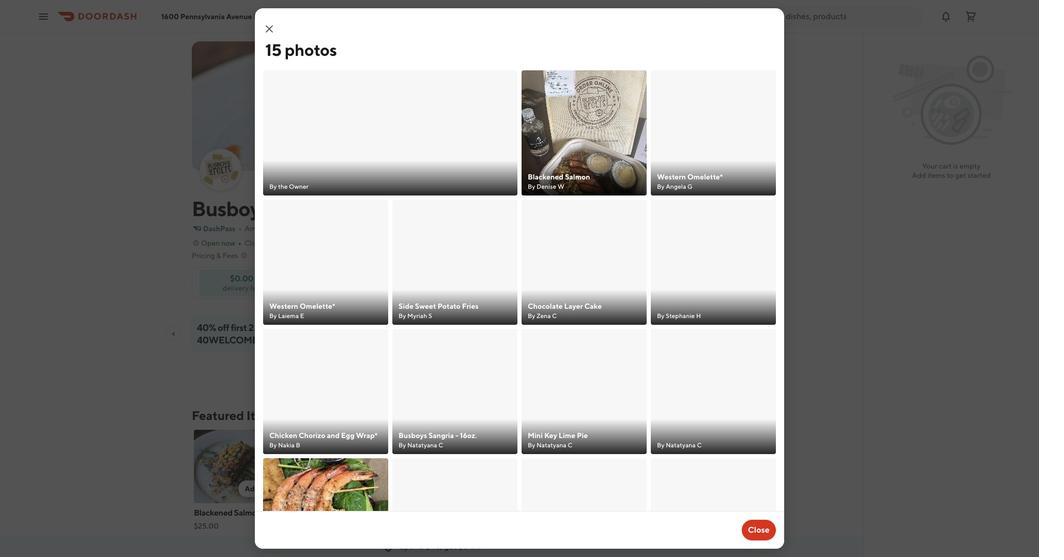 Task type: locate. For each thing, give the bounding box(es) containing it.
None radio
[[617, 272, 672, 292]]

1 horizontal spatial min
[[645, 282, 656, 290]]

0 vertical spatial chorizo
[[299, 431, 326, 440]]

mini key lime pie by natatyana c
[[528, 431, 588, 449]]

• left american
[[239, 225, 242, 233]]

add down 'your'
[[913, 171, 927, 179]]

dashpass •
[[203, 225, 242, 233]]

chicken up pasta
[[310, 508, 340, 518]]

off right the $5
[[470, 542, 481, 551]]

salmon inside the blackened salmon by denise w
[[565, 173, 590, 181]]

shrimp & chicken chorizo pasta
[[276, 508, 340, 529]]

2 horizontal spatial chicken
[[357, 508, 388, 518]]

and up restaurant
[[273, 197, 307, 221]]

1 vertical spatial chorizo
[[276, 519, 305, 529]]

0 vertical spatial &
[[217, 251, 221, 260]]

featured
[[192, 408, 244, 423]]

natatyana inside busboys sangria - 16oz. by natatyana c
[[408, 441, 437, 449]]

1 min from the left
[[596, 282, 607, 290]]

western for western omelette* by angela g
[[657, 173, 686, 181]]

side
[[399, 302, 414, 310]]

salmon for blackened salmon by denise w
[[565, 173, 590, 181]]

0 vertical spatial 15
[[265, 40, 282, 59]]

chorizo inside the shrimp & chicken chorizo pasta
[[276, 519, 305, 529]]

chorizo down shrimp
[[276, 519, 305, 529]]

1 horizontal spatial &
[[303, 508, 309, 518]]

-
[[456, 431, 459, 440]]

chocolate
[[528, 302, 563, 310]]

0 vertical spatial blackened
[[528, 173, 564, 181]]

blackened salmon by denise w
[[528, 173, 590, 190]]

blackened inside blackened salmon $25.00
[[194, 508, 233, 518]]

photos
[[285, 40, 337, 59], [636, 152, 660, 160]]

add down by natatyana c
[[654, 485, 668, 493]]

1 vertical spatial omelette*
[[300, 302, 335, 310]]

0 horizontal spatial omelette*
[[300, 302, 335, 310]]

add button up "catfish"
[[647, 481, 674, 497]]

min right 36
[[596, 282, 607, 290]]

salmon for blackened salmon $25.00
[[234, 508, 261, 518]]

and left 'egg'
[[327, 431, 340, 440]]

0 vertical spatial get
[[956, 171, 967, 179]]

2 add button from the left
[[320, 481, 347, 497]]

to inside 40% off first 2 orders up to $10 off with 40welcome, valid on subtotals $15
[[296, 322, 304, 333]]

0 horizontal spatial chicken
[[270, 431, 298, 440]]

cake
[[585, 302, 602, 310]]

0 vertical spatial western
[[657, 173, 686, 181]]

busboys inside busboys sangria - 16oz. by natatyana c
[[399, 431, 427, 440]]

side sweet potato fries by myriah s
[[399, 302, 479, 320]]

valid
[[262, 335, 281, 346]]

poets
[[311, 197, 363, 221]]

more info button
[[616, 233, 672, 249]]

omelette*
[[688, 173, 723, 181], [300, 302, 335, 310]]

western omelette* by laiema e
[[270, 302, 335, 320]]

w
[[558, 183, 565, 190]]

1 vertical spatial to
[[296, 322, 304, 333]]

the
[[278, 183, 288, 190]]

1 vertical spatial 15 photos
[[627, 152, 660, 160]]

0 vertical spatial 15 photos
[[265, 40, 337, 59]]

spend $45, get $5 off
[[400, 542, 481, 551]]

add button
[[239, 481, 265, 497], [320, 481, 347, 497], [647, 481, 674, 497]]

1 horizontal spatial blackened
[[528, 173, 564, 181]]

0 horizontal spatial to
[[296, 322, 304, 333]]

1 add button from the left
[[239, 481, 265, 497]]

by
[[270, 183, 277, 190], [528, 183, 536, 190], [657, 183, 665, 190], [270, 312, 277, 320], [399, 312, 406, 320], [528, 312, 536, 320], [657, 312, 665, 320], [270, 441, 277, 449], [399, 441, 406, 449], [528, 441, 536, 449], [657, 441, 665, 449]]

delivery
[[310, 283, 336, 292], [223, 284, 249, 292]]

to inside your cart is empty add items to get started
[[947, 171, 954, 179]]

get
[[956, 171, 967, 179], [444, 542, 457, 551]]

catfish
[[623, 508, 650, 518]]

pickup 6 min
[[636, 274, 660, 290]]

by inside chicken chorizo and egg wrap* by nakia b
[[270, 441, 277, 449]]

1 horizontal spatial 15 photos
[[627, 152, 660, 160]]

salmon
[[565, 173, 590, 181], [234, 508, 261, 518]]

egg
[[341, 431, 355, 440]]

delivery left time
[[310, 283, 336, 292]]

40welcome,
[[197, 335, 260, 346]]

busboys up 'dashpass •'
[[192, 197, 269, 221]]

delivery inside $0.00 delivery fee
[[223, 284, 249, 292]]

chicken inside chicken chorizo and egg wrap* by nakia b
[[270, 431, 298, 440]]

busboys and poets image
[[192, 41, 672, 171], [201, 150, 241, 189]]

next button of carousel image
[[660, 411, 668, 420]]

0 horizontal spatial 15 photos
[[265, 40, 337, 59]]

g
[[688, 183, 693, 190]]

salmon inside blackened salmon $25.00
[[234, 508, 261, 518]]

15 photos inside 'button'
[[627, 152, 660, 160]]

off
[[218, 322, 229, 333], [323, 322, 334, 333], [470, 542, 481, 551]]

2 delivery from the left
[[223, 284, 249, 292]]

shrimp
[[276, 508, 302, 518]]

0 vertical spatial and
[[273, 197, 307, 221]]

40%
[[197, 322, 216, 333]]

add button for shrimp & chicken chorizo pasta
[[320, 481, 347, 497]]

min right the 6
[[645, 282, 656, 290]]

0 vertical spatial •
[[239, 225, 242, 233]]

2 horizontal spatial add button
[[647, 481, 674, 497]]

western up angela
[[657, 173, 686, 181]]

open now
[[201, 239, 235, 247]]

3 add button from the left
[[647, 481, 674, 497]]

natatyana inside mini key lime pie by natatyana c
[[537, 441, 567, 449]]

5,100+
[[344, 225, 368, 233]]

& up pasta
[[303, 508, 309, 518]]

1 vertical spatial and
[[327, 431, 340, 440]]

w/
[[482, 508, 491, 518]]

closes
[[245, 239, 267, 247]]

western omelette* by angela g
[[657, 173, 723, 190]]

0 horizontal spatial busboys
[[192, 197, 269, 221]]

fries
[[462, 302, 479, 310]]

1 vertical spatial photos
[[636, 152, 660, 160]]

blackened salmon $25.00
[[194, 508, 261, 530]]

natatyana for sangria
[[408, 441, 437, 449]]

nachos image
[[521, 430, 598, 503]]

get left the $5
[[444, 542, 457, 551]]

natatyana down next button of carousel image
[[666, 441, 696, 449]]

0 horizontal spatial western
[[270, 302, 298, 310]]

on
[[283, 335, 293, 346]]

chicken inside button
[[357, 508, 388, 518]]

to right up
[[296, 322, 304, 333]]

& inside 'button'
[[217, 251, 221, 260]]

1 horizontal spatial add button
[[320, 481, 347, 497]]

angela
[[666, 183, 687, 190]]

chicken
[[270, 431, 298, 440], [310, 508, 340, 518], [357, 508, 388, 518]]

1 natatyana from the left
[[408, 441, 437, 449]]

1 horizontal spatial western
[[657, 173, 686, 181]]

western inside "western omelette* by laiema e"
[[270, 302, 298, 310]]

min
[[596, 282, 607, 290], [645, 282, 656, 290]]

add for blackened salmon
[[245, 485, 259, 493]]

blackened
[[528, 173, 564, 181], [194, 508, 233, 518]]

chorizo inside chicken chorizo and egg wrap* by nakia b
[[299, 431, 326, 440]]

min inside pickup 6 min
[[645, 282, 656, 290]]

c
[[553, 312, 557, 320], [439, 441, 444, 449], [568, 441, 573, 449], [697, 441, 702, 449]]

to down cart
[[947, 171, 954, 179]]

1 vertical spatial &
[[303, 508, 309, 518]]

western up laiema
[[270, 302, 298, 310]]

meat*
[[493, 508, 515, 518]]

western inside the western omelette* by angela g
[[657, 173, 686, 181]]

$25.00
[[194, 522, 219, 530]]

delivery down $0.00
[[223, 284, 249, 292]]

off right $10
[[323, 322, 334, 333]]

0 vertical spatial busboys
[[192, 197, 269, 221]]

blackened for blackened salmon $25.00
[[194, 508, 233, 518]]

0 horizontal spatial add button
[[239, 481, 265, 497]]

1 horizontal spatial chicken
[[310, 508, 340, 518]]

15 inside dialog
[[265, 40, 282, 59]]

0 vertical spatial omelette*
[[688, 173, 723, 181]]

nakia
[[278, 441, 295, 449]]

pickup
[[636, 274, 660, 282]]

1 horizontal spatial natatyana
[[537, 441, 567, 449]]

15 photos inside dialog
[[265, 40, 337, 59]]

0 horizontal spatial salmon
[[234, 508, 261, 518]]

add button up the shrimp & chicken chorizo pasta
[[320, 481, 347, 497]]

order
[[536, 278, 556, 286]]

omelette* for western omelette* by laiema e
[[300, 302, 335, 310]]

omelette* up g
[[688, 173, 723, 181]]

chorizo
[[299, 431, 326, 440], [276, 519, 305, 529]]

9:40
[[276, 239, 292, 247]]

western
[[657, 173, 686, 181], [270, 302, 298, 310]]

1 vertical spatial get
[[444, 542, 457, 551]]

1 vertical spatial blackened
[[194, 508, 233, 518]]

omelette* up e
[[300, 302, 335, 310]]

3 natatyana from the left
[[666, 441, 696, 449]]

blackened for blackened salmon by denise w
[[528, 173, 564, 181]]

1 horizontal spatial and
[[327, 431, 340, 440]]

1 horizontal spatial busboys
[[399, 431, 427, 440]]

add
[[913, 171, 927, 179], [245, 485, 259, 493], [327, 485, 341, 493], [654, 485, 668, 493]]

none radio containing pickup
[[617, 272, 672, 292]]

0 horizontal spatial 15
[[265, 40, 282, 59]]

0 horizontal spatial blackened
[[194, 508, 233, 518]]

blackened up denise
[[528, 173, 564, 181]]

to for get
[[947, 171, 954, 179]]

0 horizontal spatial get
[[444, 542, 457, 551]]

1 vertical spatial salmon
[[234, 508, 261, 518]]

fried catfish
[[603, 508, 650, 518]]

0 horizontal spatial photos
[[285, 40, 337, 59]]

add up blackened salmon $25.00
[[245, 485, 259, 493]]

by inside the western omelette* by angela g
[[657, 183, 665, 190]]

chicken left panini
[[357, 508, 388, 518]]

omelette* inside the western omelette* by angela g
[[688, 173, 723, 181]]

1 vertical spatial busboys
[[399, 431, 427, 440]]

2 min from the left
[[645, 282, 656, 290]]

1 delivery from the left
[[310, 283, 336, 292]]

& inside the shrimp & chicken chorizo pasta
[[303, 508, 309, 518]]

three eggs w/ meat* button
[[437, 428, 519, 537]]

natatyana down sangria
[[408, 441, 437, 449]]

36 min
[[588, 282, 607, 290]]

wrap*
[[356, 431, 378, 440]]

omelette* inside "western omelette* by laiema e"
[[300, 302, 335, 310]]

by inside side sweet potato fries by myriah s
[[399, 312, 406, 320]]

blackened inside the blackened salmon by denise w
[[528, 173, 564, 181]]

to
[[947, 171, 954, 179], [296, 322, 304, 333]]

natatyana for key
[[537, 441, 567, 449]]

add up the shrimp & chicken chorizo pasta
[[327, 485, 341, 493]]

0 horizontal spatial &
[[217, 251, 221, 260]]

0 vertical spatial to
[[947, 171, 954, 179]]

busboys left sangria
[[399, 431, 427, 440]]

chorizo up b
[[299, 431, 326, 440]]

restaurant
[[278, 225, 314, 233]]

2 natatyana from the left
[[537, 441, 567, 449]]

0 horizontal spatial min
[[596, 282, 607, 290]]

to for $10
[[296, 322, 304, 333]]

1 horizontal spatial photos
[[636, 152, 660, 160]]

1 horizontal spatial get
[[956, 171, 967, 179]]

1 horizontal spatial delivery
[[310, 283, 336, 292]]

0 horizontal spatial natatyana
[[408, 441, 437, 449]]

1 horizontal spatial 15
[[627, 152, 635, 160]]

pennsylvania
[[181, 12, 225, 20]]

& left fees
[[217, 251, 221, 260]]

add button up blackened salmon $25.00
[[239, 481, 265, 497]]

1 horizontal spatial omelette*
[[688, 173, 723, 181]]

1 horizontal spatial salmon
[[565, 173, 590, 181]]

• right now at the left top of page
[[239, 239, 242, 247]]

chicken panini image
[[357, 430, 435, 503]]

natatyana
[[408, 441, 437, 449], [537, 441, 567, 449], [666, 441, 696, 449]]

get down the is
[[956, 171, 967, 179]]

1 vertical spatial •
[[239, 239, 242, 247]]

15 photos dialog
[[255, 8, 785, 557]]

1 vertical spatial 15
[[627, 152, 635, 160]]

blackened up '$25.00'
[[194, 508, 233, 518]]

chicken up the 'nakia'
[[270, 431, 298, 440]]

items
[[247, 408, 279, 423]]

off up 40welcome,
[[218, 322, 229, 333]]

subtotals
[[295, 335, 333, 346]]

0 vertical spatial salmon
[[565, 173, 590, 181]]

0 vertical spatial photos
[[285, 40, 337, 59]]

1 horizontal spatial to
[[947, 171, 954, 179]]

pricing & fees
[[192, 251, 238, 260]]

close button
[[742, 520, 776, 541]]

1 vertical spatial western
[[270, 302, 298, 310]]

0 horizontal spatial delivery
[[223, 284, 249, 292]]

2 horizontal spatial natatyana
[[666, 441, 696, 449]]

c inside mini key lime pie by natatyana c
[[568, 441, 573, 449]]

by inside busboys sangria - 16oz. by natatyana c
[[399, 441, 406, 449]]

sweet
[[415, 302, 436, 310]]

natatyana down the key
[[537, 441, 567, 449]]



Task type: describe. For each thing, give the bounding box(es) containing it.
open menu image
[[37, 10, 50, 23]]

mini
[[528, 431, 543, 440]]

fried catfish image
[[603, 430, 680, 503]]

previous button of carousel image
[[639, 411, 647, 420]]

owner
[[289, 183, 309, 190]]

first
[[231, 322, 247, 333]]

potato
[[438, 302, 461, 310]]

eggs
[[462, 508, 480, 518]]

$15
[[335, 335, 349, 346]]

1 • from the top
[[239, 225, 242, 233]]

group
[[513, 278, 535, 286]]

pricing
[[192, 251, 215, 260]]

orders
[[255, 322, 282, 333]]

key
[[545, 431, 558, 440]]

group order
[[513, 278, 556, 286]]

nachos
[[521, 508, 549, 518]]

by the owner
[[270, 183, 309, 190]]

add inside your cart is empty add items to get started
[[913, 171, 927, 179]]

delivery time
[[310, 283, 352, 292]]

c inside 'chocolate layer cake by zena c'
[[553, 312, 557, 320]]

close store images image
[[263, 23, 276, 35]]

photos inside 'button'
[[636, 152, 660, 160]]

b
[[296, 441, 300, 449]]

chicken panini button
[[355, 428, 437, 537]]

$0.00
[[230, 273, 254, 283]]

time
[[337, 283, 352, 292]]

photos inside dialog
[[285, 40, 337, 59]]

pasta
[[306, 519, 326, 529]]

• closes at 9:40 pm
[[239, 239, 305, 247]]

panini
[[389, 508, 412, 518]]

more
[[633, 237, 651, 245]]

avenue
[[226, 12, 252, 20]]

american restaurant
[[245, 225, 314, 233]]

fees
[[223, 251, 238, 260]]

more info
[[633, 237, 666, 245]]

add for shrimp & chicken chorizo pasta
[[327, 485, 341, 493]]

fried
[[603, 508, 622, 518]]

three eggs w/ meat*
[[439, 508, 515, 518]]

laiema
[[278, 312, 299, 320]]

up
[[283, 322, 294, 333]]

ratings
[[369, 225, 391, 233]]

spend
[[400, 542, 424, 551]]

busboys for busboys sangria - 16oz. by natatyana c
[[399, 431, 427, 440]]

add button for blackened salmon
[[239, 481, 265, 497]]

chicken for chicken panini
[[357, 508, 388, 518]]

& for fees
[[217, 251, 221, 260]]

open
[[201, 239, 220, 247]]

2 • from the top
[[239, 239, 242, 247]]

is
[[954, 162, 959, 170]]

with
[[336, 322, 354, 333]]

omelette* for western omelette* by angela g
[[688, 173, 723, 181]]

c inside busboys sangria - 16oz. by natatyana c
[[439, 441, 444, 449]]

items
[[928, 171, 946, 179]]

three
[[439, 508, 460, 518]]

36 min radio
[[571, 272, 624, 292]]

pricing & fees button
[[192, 250, 248, 261]]

stephanie
[[666, 312, 695, 320]]

$5
[[459, 542, 469, 551]]

busboys and poets
[[192, 197, 363, 221]]

now
[[221, 239, 235, 247]]

by stephanie h
[[657, 312, 701, 320]]

layer
[[565, 302, 583, 310]]

by inside "western omelette* by laiema e"
[[270, 312, 277, 320]]

5,100+ ratings
[[344, 225, 391, 233]]

1600
[[161, 12, 179, 20]]

by inside the blackened salmon by denise w
[[528, 183, 536, 190]]

and inside chicken chorizo and egg wrap* by nakia b
[[327, 431, 340, 440]]

by inside mini key lime pie by natatyana c
[[528, 441, 536, 449]]

your cart is empty add items to get started
[[913, 162, 992, 179]]

by natatyana c
[[657, 441, 702, 449]]

denise
[[537, 183, 557, 190]]

36
[[588, 282, 595, 290]]

$45,
[[426, 542, 443, 551]]

empty
[[960, 162, 981, 170]]

by inside 'chocolate layer cake by zena c'
[[528, 312, 536, 320]]

0 horizontal spatial and
[[273, 197, 307, 221]]

add for fried catfish
[[654, 485, 668, 493]]

get inside your cart is empty add items to get started
[[956, 171, 967, 179]]

$0.00 delivery fee
[[223, 273, 261, 292]]

group order button
[[495, 272, 563, 292]]

chicken inside the shrimp & chicken chorizo pasta
[[310, 508, 340, 518]]

notification bell image
[[940, 10, 953, 23]]

dashpass
[[203, 225, 236, 233]]

s
[[429, 312, 432, 320]]

chicken for chicken chorizo and egg wrap* by nakia b
[[270, 431, 298, 440]]

busboys sangria - 16oz. by natatyana c
[[399, 431, 477, 449]]

busboys for busboys and poets
[[192, 197, 269, 221]]

e
[[300, 312, 304, 320]]

2
[[249, 322, 254, 333]]

three eggs w/ meat* image
[[439, 430, 517, 503]]

order methods option group
[[571, 272, 672, 292]]

& for chicken
[[303, 508, 309, 518]]

15 inside 'button'
[[627, 152, 635, 160]]

american
[[245, 225, 276, 233]]

lime
[[559, 431, 576, 440]]

2 horizontal spatial off
[[470, 542, 481, 551]]

blackened salmon image
[[194, 430, 272, 503]]

40% off first 2 orders up to $10 off with 40welcome, valid on subtotals $15
[[197, 322, 354, 346]]

0 items, open order cart image
[[965, 10, 978, 23]]

6
[[640, 282, 644, 290]]

western for western omelette* by laiema e
[[270, 302, 298, 310]]

at
[[268, 239, 275, 247]]

zena
[[537, 312, 551, 320]]

chicken chorizo and egg wrap* by nakia b
[[270, 431, 378, 449]]

add button for fried catfish
[[647, 481, 674, 497]]

your
[[923, 162, 938, 170]]

0 horizontal spatial off
[[218, 322, 229, 333]]

pie
[[577, 431, 588, 440]]

$10
[[306, 322, 321, 333]]

featured items heading
[[192, 407, 279, 424]]

cart
[[939, 162, 952, 170]]

nw
[[254, 12, 267, 20]]

shrimp & chicken chorizo pasta image
[[276, 430, 353, 503]]

1 horizontal spatial off
[[323, 322, 334, 333]]

started
[[968, 171, 992, 179]]



Task type: vqa. For each thing, say whether or not it's contained in the screenshot.


